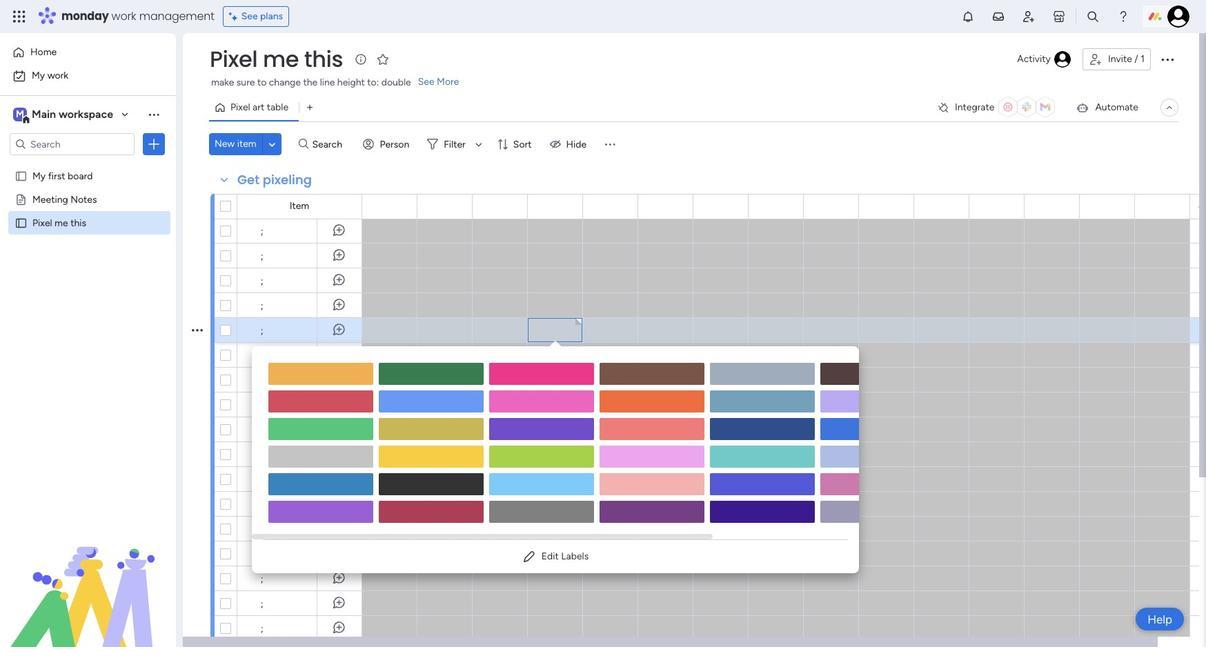 Task type: locate. For each thing, give the bounding box(es) containing it.
v2 search image
[[299, 136, 309, 152]]

0 vertical spatial me
[[263, 43, 299, 75]]

0 vertical spatial my
[[32, 70, 45, 81]]

me
[[263, 43, 299, 75], [55, 217, 68, 228]]

my inside option
[[32, 70, 45, 81]]

1 vertical spatial pixel
[[231, 101, 250, 113]]

7 ; from the top
[[261, 524, 263, 536]]

;
[[261, 226, 263, 237], [261, 251, 263, 262], [261, 275, 263, 287], [261, 300, 263, 312], [261, 325, 263, 337], [261, 350, 263, 362], [261, 524, 263, 536], [261, 573, 263, 585], [261, 598, 263, 610], [261, 623, 263, 635]]

help
[[1148, 612, 1173, 626]]

1 horizontal spatial me
[[263, 43, 299, 75]]

see plans
[[241, 10, 283, 22]]

see
[[241, 10, 258, 22], [418, 76, 435, 88]]

work inside option
[[47, 70, 68, 81]]

search everything image
[[1086, 10, 1100, 23]]

6 ; from the top
[[261, 350, 263, 362]]

this up "line"
[[304, 43, 343, 75]]

1 vertical spatial pixel me this
[[32, 217, 86, 228]]

home link
[[8, 41, 168, 63]]

option
[[0, 163, 176, 166], [268, 363, 373, 385], [379, 363, 484, 385], [489, 363, 594, 385], [600, 363, 705, 385], [710, 363, 815, 385], [821, 363, 925, 385], [268, 391, 373, 413], [379, 391, 484, 413], [489, 391, 594, 413], [600, 391, 705, 413], [710, 391, 815, 413], [821, 391, 925, 413], [268, 418, 373, 440], [379, 418, 484, 440], [489, 418, 594, 440], [600, 418, 705, 440], [710, 418, 815, 440], [821, 418, 925, 440], [268, 446, 373, 468], [379, 446, 484, 468], [489, 446, 594, 468], [600, 446, 705, 468], [710, 446, 815, 468], [821, 446, 925, 468], [268, 473, 373, 496], [379, 473, 484, 496], [489, 473, 594, 496], [600, 473, 705, 496], [710, 473, 815, 496], [821, 473, 925, 496], [268, 501, 373, 523], [379, 501, 484, 523], [489, 501, 594, 523], [600, 501, 705, 523], [710, 501, 815, 523], [821, 501, 925, 523]]

pixel up make
[[210, 43, 258, 75]]

my for my work
[[32, 70, 45, 81]]

item
[[237, 138, 257, 150]]

1
[[1141, 53, 1145, 65]]

pixel art table
[[231, 101, 289, 113]]

to
[[257, 77, 267, 88]]

public board image left first
[[14, 169, 28, 182]]

work right monday
[[111, 8, 136, 24]]

1 vertical spatial my
[[32, 170, 46, 182]]

lottie animation element
[[0, 508, 176, 647]]

pixel art table button
[[209, 97, 299, 119]]

1 horizontal spatial this
[[304, 43, 343, 75]]

integrate button
[[932, 93, 1065, 122]]

0 horizontal spatial see
[[241, 10, 258, 22]]

labels
[[561, 551, 589, 562]]

me down the meeting notes
[[55, 217, 68, 228]]

0 horizontal spatial work
[[47, 70, 68, 81]]

pixel me this down the meeting notes
[[32, 217, 86, 228]]

pixel
[[210, 43, 258, 75], [231, 101, 250, 113], [32, 217, 52, 228]]

monday marketplace image
[[1052, 10, 1066, 23]]

list box
[[0, 161, 176, 421], [252, 352, 925, 540]]

my for my first board
[[32, 170, 46, 182]]

9 ; from the top
[[261, 598, 263, 610]]

1 horizontal spatial list box
[[252, 352, 925, 540]]

options image
[[1159, 51, 1176, 68], [192, 313, 203, 347], [192, 611, 203, 646]]

my
[[32, 70, 45, 81], [32, 170, 46, 182]]

0 horizontal spatial pixel me this
[[32, 217, 86, 228]]

new item
[[215, 138, 257, 150]]

5 ; from the top
[[261, 325, 263, 337]]

add to favorites image
[[376, 52, 390, 66]]

1 vertical spatial work
[[47, 70, 68, 81]]

monday work management
[[61, 8, 214, 24]]

show board description image
[[353, 52, 369, 66]]

new item button
[[209, 133, 262, 155]]

invite / 1 button
[[1083, 48, 1151, 70]]

1 vertical spatial public board image
[[14, 193, 28, 206]]

1 public board image from the top
[[14, 169, 28, 182]]

sort button
[[491, 133, 540, 155]]

0 horizontal spatial this
[[70, 217, 86, 228]]

activity button
[[1012, 48, 1077, 70]]

1 vertical spatial see
[[418, 76, 435, 88]]

activity
[[1017, 53, 1051, 65]]

menu image
[[603, 137, 617, 151]]

0 horizontal spatial me
[[55, 217, 68, 228]]

work
[[111, 8, 136, 24], [47, 70, 68, 81]]

pixel left art at the left of the page
[[231, 101, 250, 113]]

10 ; from the top
[[261, 623, 263, 635]]

invite / 1
[[1108, 53, 1145, 65]]

0 horizontal spatial list box
[[0, 161, 176, 421]]

0 vertical spatial this
[[304, 43, 343, 75]]

2 public board image from the top
[[14, 193, 28, 206]]

edit
[[542, 551, 559, 562]]

1 vertical spatial this
[[70, 217, 86, 228]]

4 ; from the top
[[261, 300, 263, 312]]

my down the home
[[32, 70, 45, 81]]

public board image
[[14, 169, 28, 182], [14, 193, 28, 206]]

0 vertical spatial work
[[111, 8, 136, 24]]

2 ; from the top
[[261, 251, 263, 262]]

get
[[237, 171, 260, 188]]

0 vertical spatial see
[[241, 10, 258, 22]]

change
[[269, 77, 301, 88]]

my work
[[32, 70, 68, 81]]

1 horizontal spatial work
[[111, 8, 136, 24]]

0 vertical spatial pixel
[[210, 43, 258, 75]]

work down the home
[[47, 70, 68, 81]]

angle down image
[[269, 139, 275, 149]]

hide
[[566, 138, 587, 150]]

Search field
[[309, 135, 350, 154]]

integrate
[[955, 101, 995, 113]]

0 vertical spatial pixel me this
[[210, 43, 343, 75]]

lottie animation image
[[0, 508, 176, 647]]

double
[[381, 77, 411, 88]]

meeting notes
[[32, 193, 97, 205]]

public board image up public board image
[[14, 193, 28, 206]]

help button
[[1136, 608, 1184, 631]]

pixel me this up "change"
[[210, 43, 343, 75]]

item
[[290, 200, 309, 212]]

see left 'plans'
[[241, 10, 258, 22]]

arrow down image
[[471, 136, 487, 153]]

person
[[380, 138, 409, 150]]

automate button
[[1071, 97, 1144, 119]]

1 horizontal spatial pixel me this
[[210, 43, 343, 75]]

me up "change"
[[263, 43, 299, 75]]

pixel right public board image
[[32, 217, 52, 228]]

invite
[[1108, 53, 1132, 65]]

1 vertical spatial me
[[55, 217, 68, 228]]

pixel me this
[[210, 43, 343, 75], [32, 217, 86, 228]]

0 vertical spatial public board image
[[14, 169, 28, 182]]

1 horizontal spatial see
[[418, 76, 435, 88]]

options image
[[147, 137, 161, 151]]

my left first
[[32, 170, 46, 182]]

this
[[304, 43, 343, 75], [70, 217, 86, 228]]

this down notes
[[70, 217, 86, 228]]

see left more
[[418, 76, 435, 88]]



Task type: describe. For each thing, give the bounding box(es) containing it.
person button
[[358, 133, 418, 155]]

my work link
[[8, 65, 168, 87]]

pixel inside button
[[231, 101, 250, 113]]

see plans button
[[223, 6, 289, 27]]

workspace options image
[[147, 107, 161, 121]]

edit labels
[[542, 551, 589, 562]]

board
[[68, 170, 93, 182]]

my first board
[[32, 170, 93, 182]]

v2 ellipsis image
[[192, 636, 203, 647]]

automate
[[1096, 101, 1139, 113]]

to:
[[367, 77, 379, 88]]

public board image for meeting notes
[[14, 193, 28, 206]]

main workspace
[[32, 108, 113, 121]]

meeting
[[32, 193, 68, 205]]

new
[[215, 138, 235, 150]]

home
[[30, 46, 57, 58]]

filter
[[444, 138, 466, 150]]

the
[[303, 77, 318, 88]]

1 vertical spatial options image
[[192, 313, 203, 347]]

height
[[337, 77, 365, 88]]

work for monday
[[111, 8, 136, 24]]

make
[[211, 77, 234, 88]]

1 ; from the top
[[261, 226, 263, 237]]

line
[[320, 77, 335, 88]]

pixeling
[[263, 171, 312, 188]]

3 ; from the top
[[261, 275, 263, 287]]

workspace
[[59, 108, 113, 121]]

monday
[[61, 8, 109, 24]]

see more link
[[417, 75, 461, 89]]

update feed image
[[992, 10, 1006, 23]]

edit labels button
[[263, 546, 848, 568]]

see inside the see plans button
[[241, 10, 258, 22]]

see inside make sure to change the line height to: double see more
[[418, 76, 435, 88]]

public board image for my first board
[[14, 169, 28, 182]]

Get pixeling field
[[234, 171, 315, 189]]

invite members image
[[1022, 10, 1036, 23]]

management
[[139, 8, 214, 24]]

2 vertical spatial options image
[[192, 611, 203, 646]]

select product image
[[12, 10, 26, 23]]

8 ; from the top
[[261, 573, 263, 585]]

table
[[267, 101, 289, 113]]

my work option
[[8, 65, 168, 87]]

add view image
[[307, 102, 313, 113]]

0 vertical spatial options image
[[1159, 51, 1176, 68]]

workspace image
[[13, 107, 27, 122]]

m
[[16, 108, 24, 120]]

collapse board header image
[[1164, 102, 1175, 113]]

first
[[48, 170, 65, 182]]

2 vertical spatial pixel
[[32, 217, 52, 228]]

kendall parks image
[[1168, 6, 1190, 28]]

workspace selection element
[[13, 106, 115, 124]]

notifications image
[[961, 10, 975, 23]]

sure
[[237, 77, 255, 88]]

list box containing my first board
[[0, 161, 176, 421]]

make sure to change the line height to: double see more
[[211, 76, 459, 88]]

get pixeling
[[237, 171, 312, 188]]

home option
[[8, 41, 168, 63]]

notes
[[70, 193, 97, 205]]

public board image
[[14, 216, 28, 229]]

filter button
[[422, 133, 487, 155]]

plans
[[260, 10, 283, 22]]

sort
[[513, 138, 532, 150]]

hide button
[[544, 133, 595, 155]]

more
[[437, 76, 459, 88]]

main
[[32, 108, 56, 121]]

art
[[253, 101, 265, 113]]

work for my
[[47, 70, 68, 81]]

Pixel me this field
[[206, 43, 346, 75]]

/
[[1135, 53, 1139, 65]]

Search in workspace field
[[29, 136, 115, 152]]

help image
[[1117, 10, 1130, 23]]



Task type: vqa. For each thing, say whether or not it's contained in the screenshot.
Did this AI assistant give you what you need?
no



